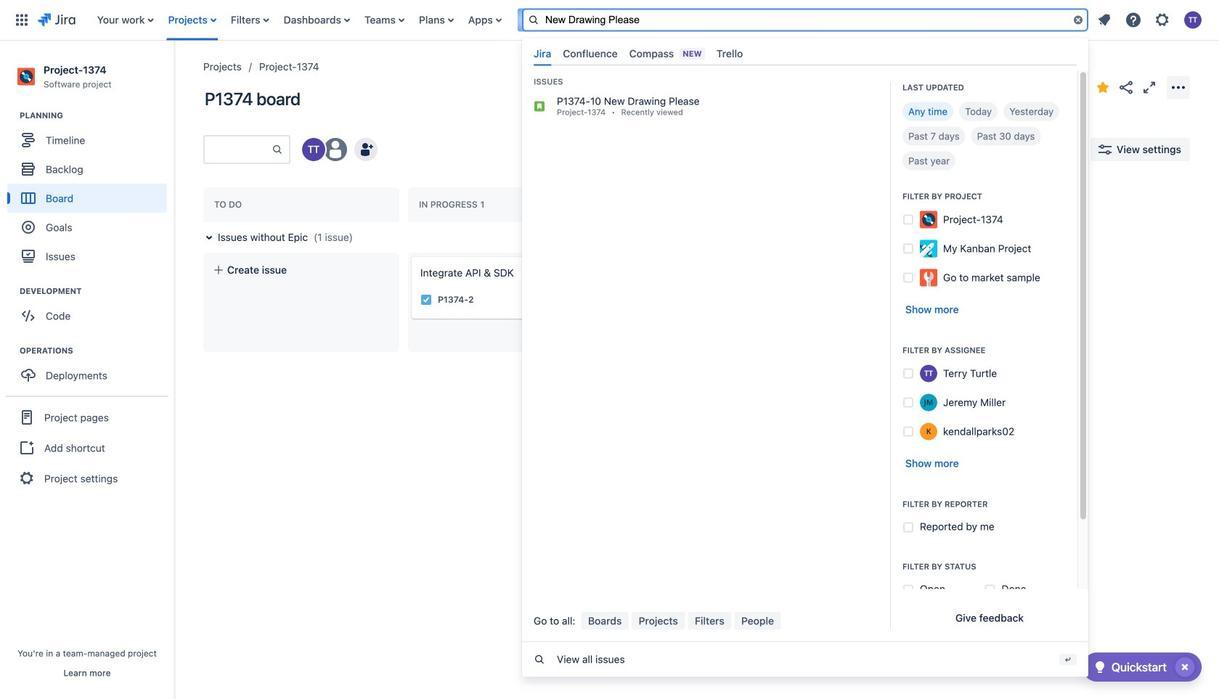 Task type: vqa. For each thing, say whether or not it's contained in the screenshot.
the "OPERATIONS" "icon"
yes



Task type: describe. For each thing, give the bounding box(es) containing it.
heading for the planning image
[[20, 110, 174, 121]]

goal image
[[22, 221, 35, 234]]

dismiss quickstart image
[[1174, 656, 1197, 679]]

enter full screen image
[[1142, 79, 1159, 96]]

2 tab from the left
[[558, 42, 624, 66]]

notifications image
[[1096, 11, 1114, 29]]

help image
[[1126, 11, 1143, 29]]

primary element
[[9, 0, 848, 40]]

in progress element
[[419, 200, 488, 210]]

last updated option group
[[903, 102, 1067, 171]]

development image
[[2, 283, 20, 300]]

group for the planning image
[[7, 110, 174, 276]]

add people image
[[357, 141, 375, 158]]

heading for operations image
[[20, 345, 174, 357]]

view all issues image
[[534, 654, 546, 666]]

search image
[[528, 14, 540, 26]]



Task type: locate. For each thing, give the bounding box(es) containing it.
1 vertical spatial heading
[[20, 286, 174, 297]]

1 tab from the left
[[528, 42, 558, 66]]

Search Jira field
[[522, 8, 1089, 32]]

sidebar navigation image
[[158, 58, 190, 87]]

sidebar element
[[0, 41, 174, 700]]

jira image
[[38, 11, 75, 29], [38, 11, 75, 29]]

group for operations image
[[7, 345, 174, 395]]

group
[[7, 110, 174, 276], [7, 286, 174, 335], [7, 345, 174, 395], [6, 396, 169, 499]]

group for development image
[[7, 286, 174, 335]]

settings image
[[1155, 11, 1172, 29]]

task image
[[421, 294, 432, 306]]

3 heading from the top
[[20, 345, 174, 357]]

view settings image
[[1097, 141, 1115, 158]]

banner
[[0, 0, 1220, 678]]

0 vertical spatial heading
[[20, 110, 174, 121]]

tab list
[[528, 42, 1083, 66]]

your profile and settings image
[[1185, 11, 1203, 29]]

heading for development image
[[20, 286, 174, 297]]

1 horizontal spatial list
[[1092, 7, 1211, 33]]

list item
[[518, 0, 567, 40]]

planning image
[[2, 107, 20, 124]]

more image
[[1171, 79, 1188, 96]]

operations image
[[2, 342, 20, 360]]

None search field
[[522, 8, 1089, 32]]

Search this board text field
[[205, 137, 272, 163]]

automation image
[[1069, 76, 1092, 99]]

heading
[[20, 110, 174, 121], [20, 286, 174, 297], [20, 345, 174, 357]]

clear search session image
[[1073, 14, 1085, 26]]

2 vertical spatial heading
[[20, 345, 174, 357]]

2 heading from the top
[[20, 286, 174, 297]]

appswitcher icon image
[[13, 11, 31, 29]]

tab
[[528, 42, 558, 66], [558, 42, 624, 66], [711, 42, 749, 66]]

1 heading from the top
[[20, 110, 174, 121]]

list
[[90, 0, 848, 40], [1092, 7, 1211, 33]]

0 horizontal spatial list
[[90, 0, 848, 40]]

create issue image
[[402, 247, 419, 264]]

3 tab from the left
[[711, 42, 749, 66]]

star p1374 board image
[[1095, 79, 1112, 96]]

check image
[[1092, 659, 1109, 676]]



